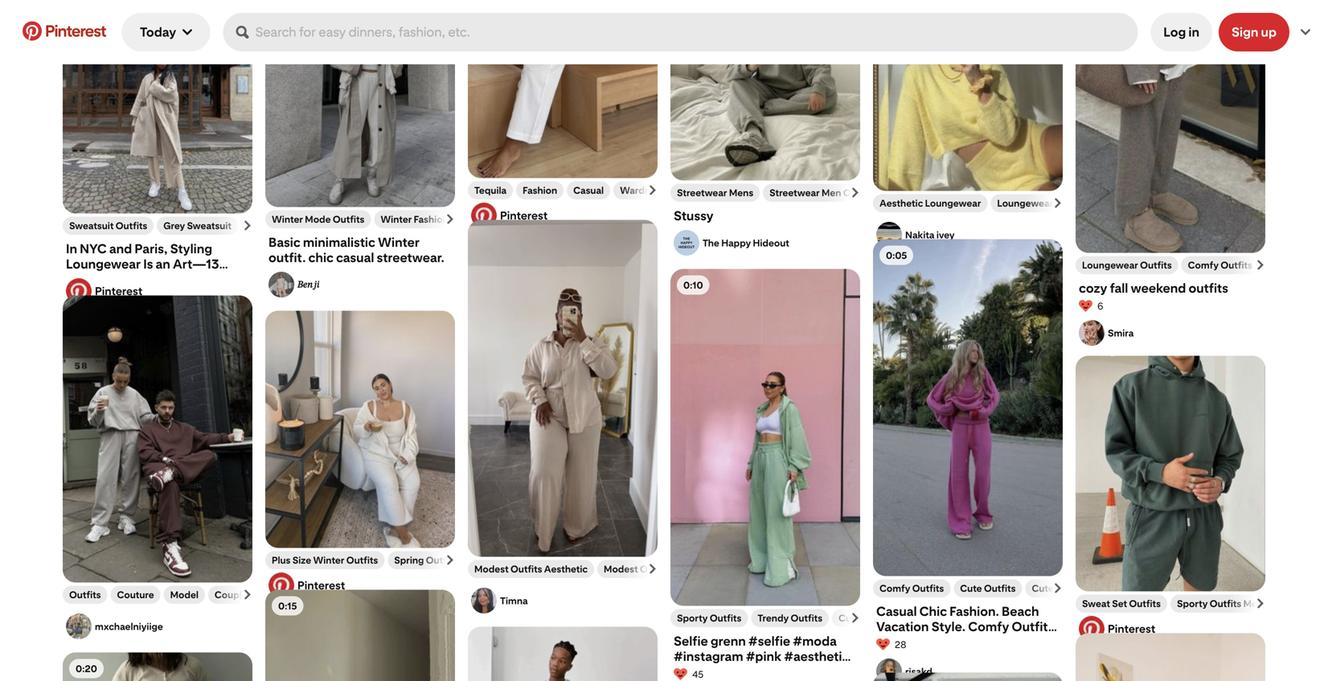 Task type: describe. For each thing, give the bounding box(es) containing it.
0:15 button
[[265, 590, 455, 681]]

outfits up the minimalistic at the top left
[[333, 214, 365, 225]]

outfits, couture, model, couple outfit, couple outfits, style, matching couple outfits, couple fits, matching outfits image
[[63, 296, 253, 583]]

1 horizontal spatial aesthetic
[[880, 197, 923, 209]]

the
[[703, 237, 720, 249]]

0:15
[[278, 600, 297, 612]]

13 loungewear looks from nyc to paris that look so elevated | who what wear sweatsuit outfits, grey sweatsuit, loungewear outfits, loungewear set, flare lounge pants, parisian chic style, french girl style, satin pyjama set, hoodie coat image
[[63, 0, 253, 214]]

loungewear outfits, comfy outfits, chic outfits, trendy outfits, summer loungewear, mode outfits, new outfits, winter outfits, winter dinner outfit image
[[1076, 0, 1266, 253]]

mxchaelniyiige image
[[66, 614, 92, 639]]

mxchaelniyiige
[[95, 621, 163, 632]]

1 horizontal spatial comfy outfits link
[[1188, 259, 1253, 271]]

fall
[[1110, 281, 1129, 296]]

that
[[104, 272, 131, 287]]

#fluffy #yellow #vibe #happy #cute #outfit #aesthetic #clothes aesthetic loungewear, loungewear set, colourful outfits, edgy outfits, cute outfits, colorful clothes, modern outfits, short outfits, girl outfits image
[[873, 11, 1063, 192]]

nakita ivey button down loungewear set link at the right
[[906, 229, 1060, 241]]

outfits left spring
[[346, 555, 378, 566]]

sporty for sporty outfits
[[677, 612, 708, 624]]

smira image
[[1079, 320, 1105, 346]]

couture
[[117, 589, 154, 601]]

couture link
[[117, 589, 154, 601]]

0:15 link
[[265, 590, 455, 681]]

1 vertical spatial pinterest image
[[66, 278, 92, 304]]

streetwear mens, streetwear men outfits, mens outfits, grey tracksuit, tracksuit outfit, gray sweatpants outfit, loungewear aesthetic, mens street style winter, teenager mode image
[[671, 0, 861, 181]]

mode
[[305, 214, 331, 225]]

loungewear set link
[[998, 197, 1071, 209]]

search icon image
[[236, 26, 249, 39]]

mxchaelniyiige button down couture
[[63, 604, 253, 639]]

0:10 link
[[671, 269, 861, 606]]

timna
[[500, 595, 528, 607]]

selfie grenn #selfie #moda #instagram #pink #aesthetic #stylestreet button
[[674, 634, 857, 680]]

selfie
[[674, 634, 708, 649]]

sporty outfits men link
[[1177, 598, 1264, 610]]

outfits up "timna"
[[511, 563, 542, 575]]

hideout
[[753, 237, 790, 249]]

basic minimalistic winter outfit. chic casual streetwear.
[[269, 235, 445, 265]]

pinterest for sweat set outfits
[[1108, 622, 1156, 636]]

nakita ivey
[[906, 229, 955, 241]]

stussy
[[674, 208, 714, 224]]

wardrobes
[[620, 185, 671, 196]]

stussy button
[[674, 208, 857, 224]]

tequila, fashion, casual, wardrobes, normcore, dresses, outfits, clothes, style image
[[468, 0, 658, 178]]

sign up
[[1232, 25, 1277, 40]]

smira
[[1108, 327, 1134, 339]]

1 horizontal spatial men
[[1244, 598, 1264, 610]]

cozy fall weekend outfits button
[[1079, 281, 1263, 296]]

risakd image
[[877, 659, 902, 681]]

plus size winter outfits
[[272, 555, 378, 566]]

streetwear.
[[377, 250, 445, 265]]

𝐵𝑒𝑛𝑗𝑖 image
[[269, 272, 294, 298]]

plus size winter outfits, spring outfits, divas, lifestyle box, back to school fits, aesthetic apartment, modelos plus size, white chair, hotel collection image
[[265, 311, 455, 548]]

size
[[293, 555, 311, 566]]

plus
[[272, 555, 291, 566]]

winter mode outfits link
[[272, 214, 365, 225]]

nyc
[[80, 241, 107, 257]]

weekend
[[1131, 281, 1187, 296]]

sporty outfits link
[[677, 612, 742, 624]]

Search text field
[[255, 13, 1132, 51]]

streetwear for streetwear men outfits
[[770, 187, 820, 199]]

loungewear inside in nyc and paris, styling loungewear is an art—13 looks that prove its worth
[[66, 257, 141, 272]]

sign up button
[[1219, 13, 1290, 51]]

sporty outfits men
[[1177, 598, 1264, 610]]

couple
[[215, 589, 247, 601]]

spring
[[394, 555, 424, 566]]

log in
[[1164, 25, 1200, 40]]

cute outfits link
[[960, 583, 1016, 594]]

outfits up mxchaelniyiige icon
[[69, 589, 101, 601]]

2 sweatsuit from the left
[[187, 220, 232, 232]]

outfits up #moda
[[791, 612, 823, 624]]

outfits up outfits
[[1221, 259, 1253, 271]]

#moda
[[793, 634, 837, 649]]

grenn
[[711, 634, 746, 649]]

streetwear for streetwear mens
[[677, 187, 727, 199]]

winter mode outfits
[[272, 214, 365, 225]]

outfits right "sweat" at bottom
[[1130, 598, 1161, 610]]

0 horizontal spatial men
[[822, 187, 842, 199]]

streetwear men outfits link
[[770, 187, 875, 199]]

outfits up chic loungewear • lounge outfit • pajama set • silk nightgown • nightgown aesthetic • satc inspired outfit • coquette aesthetic • midcentury modern vanity • luxe life • luxe aesthetic • gettinf ready aesthetic • grwm aesthetic • black girl aesthetic • glam photoshoot happy lifestyle, lifestyle brands, lifestyle blog, silk loungewear, sleep and loungewear, lounge outfit, lounge wear, glam photoshoot, luxe life
[[1210, 598, 1242, 610]]

loungewear outfits link
[[1083, 259, 1172, 271]]

sporty for sporty outfits men
[[1177, 598, 1208, 610]]

prove
[[133, 272, 168, 287]]

#stylestreet
[[674, 664, 748, 680]]

casual
[[336, 250, 374, 265]]

nakita ivey button down aesthetic loungewear
[[877, 222, 1060, 248]]

#instagram
[[674, 649, 744, 664]]

outfits left aesthetic loungewear
[[844, 187, 875, 199]]

in nyc and paris, styling loungewear is an art—13 looks that prove its worth
[[66, 241, 226, 287]]

mens
[[729, 187, 754, 199]]

0:05 link
[[873, 239, 1063, 576]]

model
[[170, 589, 199, 601]]

streetwear mens
[[677, 187, 754, 199]]

modest for modest outfits aesthetic
[[475, 563, 509, 575]]

winter mode outfits, winter fashion outfits, fashion clothes women, winter outfits, coat outfits, causual outfits, cute casual outfits, cute going out outfits, outfits sporty image
[[265, 0, 455, 207]]

casual
[[574, 185, 604, 196]]

spring outfits link
[[394, 555, 458, 566]]

sweatsuit outfits
[[69, 220, 147, 232]]

comfy pants outfit, pajama pants outfit, winter pants outfit, cozy outfit, wide leg sweatpants outfit, wide leg lounge pants outfit, winter lounge outfit, brown lounge pants, lounge set outfit image
[[63, 653, 253, 681]]

timna image
[[471, 588, 497, 614]]

outfit
[[249, 589, 276, 601]]

art—13
[[173, 257, 219, 272]]

grey
[[163, 220, 185, 232]]

0:20 button
[[63, 653, 253, 681]]

pinterest link for sweat set outfits
[[1108, 622, 1263, 636]]

streetwear men outfits
[[770, 187, 875, 199]]

winter up streetwear.
[[381, 214, 412, 225]]

basic
[[269, 235, 301, 250]]

outfits left cute
[[913, 583, 944, 594]]

in
[[1189, 25, 1200, 40]]

outfits link
[[69, 589, 101, 601]]

scroll image for cozy fall weekend outfits
[[1256, 260, 1266, 270]]

modest outfits aesthetic
[[475, 563, 588, 575]]

pinterest for plus size winter outfits
[[298, 579, 345, 592]]

0:20 link
[[63, 653, 253, 681]]

pinterest image
[[1079, 616, 1105, 642]]

modest for modest outfits muslim
[[604, 563, 638, 575]]

tequila link
[[475, 185, 507, 196]]

6
[[1098, 300, 1104, 312]]



Task type: locate. For each thing, give the bounding box(es) containing it.
sweat set outfits link
[[1083, 598, 1161, 610]]

1 horizontal spatial sweatsuit
[[187, 220, 232, 232]]

pinterest button for sweat set outfits
[[1076, 613, 1266, 642]]

scroll image
[[648, 185, 658, 195], [851, 188, 861, 197], [1054, 198, 1063, 208], [446, 555, 455, 565], [648, 564, 658, 574], [243, 590, 253, 600], [851, 613, 861, 623]]

comfy outfits, cute outfits, cute lounge wear outfits, summer lounge outfits, lounge wear summer, pink outfits aesthetic, mode ootd, mode inspiration, spring summer outfits image
[[873, 239, 1063, 576]]

0 vertical spatial fashion
[[523, 185, 557, 196]]

aesthetic
[[880, 197, 923, 209], [544, 563, 588, 575]]

1 modest from the left
[[475, 563, 509, 575]]

trendy outfits link
[[758, 612, 823, 624]]

0 horizontal spatial set
[[1056, 197, 1071, 209]]

fashion link
[[523, 185, 557, 196]]

up
[[1262, 25, 1277, 40]]

spring outfits
[[394, 555, 458, 566]]

1 horizontal spatial modest
[[604, 563, 638, 575]]

outfits down tequila link in the top of the page
[[450, 214, 482, 225]]

scroll image for trendy outfits
[[851, 613, 861, 623]]

modest outfits aesthetic, modest outfits muslim, modest dresses casual, cute modest outfits, girls fall outfits, modest fashion outfits, cute simple outfits, curvy outfits, winter fashion outfits image
[[468, 220, 658, 557]]

0 vertical spatial comfy outfits
[[1188, 259, 1253, 271]]

sign
[[1232, 25, 1259, 40]]

nakita ivey button down aesthetic loungewear link
[[873, 212, 1063, 248]]

winter inside basic minimalistic winter outfit. chic casual streetwear.
[[378, 235, 420, 250]]

1 streetwear from the left
[[677, 187, 727, 199]]

sporty outfits
[[677, 612, 742, 624]]

1 vertical spatial comfy
[[880, 583, 911, 594]]

outfits left 'muslim'
[[640, 563, 672, 575]]

log
[[1164, 25, 1187, 40]]

comfy up "28"
[[880, 583, 911, 594]]

pinterest image for tequila
[[471, 203, 497, 228]]

mxchaelniyiige button down couture link
[[66, 614, 249, 639]]

0 horizontal spatial comfy outfits link
[[880, 583, 944, 594]]

1 vertical spatial comfy outfits link
[[880, 583, 944, 594]]

nakita ivey button
[[873, 212, 1063, 248], [877, 222, 1060, 248], [906, 229, 1060, 241]]

pinterest image left that
[[66, 278, 92, 304]]

aesthetic loungewear
[[880, 197, 982, 209]]

scroll image for couture
[[243, 590, 253, 600]]

loungewear outfits
[[1083, 259, 1172, 271]]

hottest fashion trends, trendy fashion, loungewear aesthetic, lounge wear outfit, sweatpants outfit, on repeat, airport outfit, everyday wardrobe, winter nails image
[[873, 673, 1063, 681]]

1 horizontal spatial fashion
[[523, 185, 557, 196]]

pinterest button for tequila
[[468, 199, 658, 228]]

streetwear
[[677, 187, 727, 199], [770, 187, 820, 199]]

pinterest link for tequila
[[500, 209, 655, 222]]

outfits
[[1189, 281, 1229, 296]]

chic
[[308, 250, 334, 265]]

streetwear up stussy
[[677, 187, 727, 199]]

plus size winter outfits link
[[272, 555, 378, 566]]

couple outfit link
[[215, 589, 276, 601]]

muslim
[[674, 563, 706, 575]]

0:05
[[886, 250, 907, 261]]

minimalistic
[[303, 235, 375, 250]]

grey sweatsuit link
[[163, 220, 232, 232]]

#aesthetic
[[784, 649, 850, 664]]

1 horizontal spatial set
[[1113, 598, 1128, 610]]

outfit.
[[269, 250, 306, 265]]

trendy
[[758, 612, 789, 624]]

modest outfits muslim
[[604, 563, 706, 575]]

comfy outfits up outfits
[[1188, 259, 1253, 271]]

0 vertical spatial comfy outfits link
[[1188, 259, 1253, 271]]

aesthetic loungewear link
[[880, 197, 982, 209]]

fashion up streetwear.
[[414, 214, 449, 225]]

0 horizontal spatial aesthetic
[[544, 563, 588, 575]]

log in button
[[1151, 13, 1213, 51]]

worth
[[188, 272, 226, 287]]

chic loungewear • lounge outfit • pajama set • silk nightgown • nightgown aesthetic • satc inspired outfit • coquette aesthetic • midcentury modern vanity • luxe life • luxe aesthetic • gettinf ready aesthetic • grwm aesthetic • black girl aesthetic • glam photoshoot happy lifestyle, lifestyle brands, lifestyle blog, silk loungewear, sleep and loungewear, lounge outfit, lounge wear, glam photoshoot, luxe life image
[[1076, 633, 1266, 681]]

sweatsuit up 'nyc'
[[69, 220, 114, 232]]

winter right size
[[313, 555, 345, 566]]

1 horizontal spatial sporty
[[1177, 598, 1208, 610]]

0 horizontal spatial sweatsuit
[[69, 220, 114, 232]]

winter up basic
[[272, 214, 303, 225]]

comfy outfits link up outfits
[[1188, 259, 1253, 271]]

cute
[[960, 583, 983, 594]]

mxchaelniyiige button
[[63, 604, 253, 639], [66, 614, 249, 639], [95, 621, 249, 632]]

outfits up and
[[116, 220, 147, 232]]

sporty up selfie
[[677, 612, 708, 624]]

2 modest from the left
[[604, 563, 638, 575]]

modest outfits muslim link
[[604, 563, 706, 575]]

sweatsuit up styling
[[187, 220, 232, 232]]

paris,
[[135, 241, 168, 257]]

pinterest image
[[471, 203, 497, 228], [66, 278, 92, 304], [269, 573, 294, 598]]

1 horizontal spatial pinterest image
[[269, 573, 294, 598]]

comfy outfits link
[[1188, 259, 1253, 271], [880, 583, 944, 594]]

sporty
[[1177, 598, 1208, 610], [677, 612, 708, 624]]

0 horizontal spatial modest
[[475, 563, 509, 575]]

pinterest image up 0:15
[[269, 573, 294, 598]]

1 vertical spatial men
[[1244, 598, 1264, 610]]

28
[[895, 639, 907, 650]]

happy
[[722, 237, 751, 249]]

in nyc and paris, styling loungewear is an art—13 looks that prove its worth button
[[66, 241, 249, 287]]

looks
[[66, 272, 102, 287]]

the happy hideout image
[[674, 230, 700, 256]]

0 vertical spatial set
[[1056, 197, 1071, 209]]

0:10
[[684, 279, 703, 291]]

winter fashion outfits
[[381, 214, 482, 225]]

sweat set outfits, sporty outfits men, mens casual outfits summer, street style outfits men, cool outfits for men, winter outfits men, men winter, comfy outfits, men casual image
[[1076, 356, 1266, 592]]

0 vertical spatial comfy
[[1188, 259, 1219, 271]]

outfits right cute
[[984, 583, 1016, 594]]

2 vertical spatial pinterest image
[[269, 573, 294, 598]]

0 horizontal spatial sporty
[[677, 612, 708, 624]]

1 horizontal spatial streetwear
[[770, 187, 820, 199]]

scroll image for loungewear set
[[1054, 198, 1063, 208]]

risakd button
[[877, 659, 1060, 681], [906, 666, 1060, 677]]

𝐵𝑒𝑛𝑗𝑖 button
[[269, 272, 452, 298], [298, 278, 452, 291]]

streetwear up 'stussy' button
[[770, 187, 820, 199]]

an
[[156, 257, 170, 272]]

1 horizontal spatial comfy outfits
[[1188, 259, 1253, 271]]

pinterest image
[[23, 21, 42, 41]]

2 horizontal spatial pinterest image
[[471, 203, 497, 228]]

0 vertical spatial men
[[822, 187, 842, 199]]

0 horizontal spatial streetwear
[[677, 187, 727, 199]]

winter down winter fashion outfits link
[[378, 235, 420, 250]]

ivey
[[937, 229, 955, 241]]

smira button
[[1079, 320, 1263, 346], [1108, 327, 1263, 339]]

pinterest
[[45, 21, 106, 41], [500, 209, 548, 222], [95, 284, 143, 298], [298, 579, 345, 592], [1108, 622, 1156, 636]]

outfits
[[844, 187, 875, 199], [333, 214, 365, 225], [450, 214, 482, 225], [116, 220, 147, 232], [1141, 259, 1172, 271], [1221, 259, 1253, 271], [346, 555, 378, 566], [426, 555, 458, 566], [511, 563, 542, 575], [640, 563, 672, 575], [913, 583, 944, 594], [984, 583, 1016, 594], [69, 589, 101, 601], [1130, 598, 1161, 610], [1210, 598, 1242, 610], [710, 612, 742, 624], [791, 612, 823, 624]]

𝐵𝑒𝑛𝑗𝑖
[[298, 278, 320, 290]]

loungewear set
[[998, 197, 1071, 209]]

0 horizontal spatial fashion
[[414, 214, 449, 225]]

#selfie
[[749, 634, 791, 649]]

fashion
[[523, 185, 557, 196], [414, 214, 449, 225]]

fashion left the casual link
[[523, 185, 557, 196]]

mxchaelniyiige button down model link
[[95, 621, 249, 632]]

scroll image for basic minimalistic winter outfit. chic casual streetwear.
[[446, 214, 455, 224]]

risakd
[[906, 666, 933, 677]]

scroll image for spring outfits
[[446, 555, 455, 565]]

sporty outfits, trendy outfits, cute outfits, autumn fashion casual, winter fashion outfits, summer outfits, vibrant outfits, streetwear fashion women, streetwear outfit image
[[671, 269, 861, 606]]

set for loungewear
[[1056, 197, 1071, 209]]

pinterest image down tequila at the top
[[471, 203, 497, 228]]

model link
[[170, 589, 199, 601]]

1 horizontal spatial comfy
[[1188, 259, 1219, 271]]

tequila
[[475, 185, 507, 196]]

modest up timna image in the bottom left of the page
[[475, 563, 509, 575]]

sporty up chic loungewear • lounge outfit • pajama set • silk nightgown • nightgown aesthetic • satc inspired outfit • coquette aesthetic • midcentury modern vanity • luxe life • luxe aesthetic • gettinf ready aesthetic • grwm aesthetic • black girl aesthetic • glam photoshoot happy lifestyle, lifestyle brands, lifestyle blog, silk loungewear, sleep and loungewear, lounge outfit, lounge wear, glam photoshoot, luxe life
[[1177, 598, 1208, 610]]

today
[[140, 25, 176, 40]]

set
[[1056, 197, 1071, 209], [1113, 598, 1128, 610]]

winter
[[272, 214, 303, 225], [381, 214, 412, 225], [378, 235, 420, 250], [313, 555, 345, 566]]

sweat set outfits
[[1083, 598, 1161, 610]]

pinterest image for plus size winter outfits
[[269, 573, 294, 598]]

0 horizontal spatial pinterest image
[[66, 278, 92, 304]]

1 vertical spatial comfy outfits
[[880, 583, 944, 594]]

0 vertical spatial aesthetic
[[880, 197, 923, 209]]

outfits right spring
[[426, 555, 458, 566]]

nakita ivey image
[[877, 222, 902, 248]]

cozy
[[1079, 281, 1108, 296]]

scroll image for fashion
[[648, 185, 658, 195]]

scroll image for in nyc and paris, styling loungewear is an art—13 looks that prove its worth
[[243, 221, 253, 230]]

comfy
[[1188, 259, 1219, 271], [880, 583, 911, 594]]

sweat
[[1083, 598, 1111, 610]]

sweatsuit outfits link
[[69, 220, 147, 232]]

pinterest button for plus size winter outfits
[[265, 569, 455, 598]]

1 vertical spatial fashion
[[414, 214, 449, 225]]

1 vertical spatial set
[[1113, 598, 1128, 610]]

the happy hideout
[[703, 237, 790, 249]]

comfy up outfits
[[1188, 259, 1219, 271]]

0:20
[[76, 663, 97, 675]]

comfy outfits link up "28"
[[880, 583, 944, 594]]

1 vertical spatial aesthetic
[[544, 563, 588, 575]]

0 horizontal spatial comfy outfits
[[880, 583, 944, 594]]

is
[[143, 257, 153, 272]]

trendy mens fashion streetwear, new mens fashion, streetwear fits, streetwear men outfits, mens clothing styles casual outfits, mens casual dress outfits, style clothes, knit men, men's knit image
[[468, 627, 658, 681]]

trendy outfits
[[758, 612, 823, 624]]

grey sweatsuit
[[163, 220, 232, 232]]

plus size gym outfits, uni outfits, plus size summer outfit, spring summer outfits, cute casual outfits, daily outfits, simple outfits, spring summer fashion, vision board image
[[265, 590, 455, 681]]

0 vertical spatial sporty
[[1177, 598, 1208, 610]]

streetwear mens link
[[677, 187, 754, 199]]

scroll image
[[446, 214, 455, 224], [243, 221, 253, 230], [1256, 260, 1266, 270], [1054, 583, 1063, 593], [1256, 599, 1266, 608]]

pinterest for tequila
[[500, 209, 548, 222]]

comfy outfits up "28"
[[880, 583, 944, 594]]

modest left 'muslim'
[[604, 563, 638, 575]]

#pink
[[746, 649, 782, 664]]

1 vertical spatial sporty
[[677, 612, 708, 624]]

scroll image for modest outfits muslim
[[648, 564, 658, 574]]

the happy hideout button
[[674, 230, 857, 256], [703, 237, 857, 249]]

2 streetwear from the left
[[770, 187, 820, 199]]

outfits up grenn
[[710, 612, 742, 624]]

set for sweat
[[1113, 598, 1128, 610]]

0 horizontal spatial comfy
[[880, 583, 911, 594]]

1 sweatsuit from the left
[[69, 220, 114, 232]]

basic minimalistic winter outfit. chic casual streetwear. button
[[269, 235, 452, 265]]

0 vertical spatial pinterest image
[[471, 203, 497, 228]]

scroll image for streetwear men outfits
[[851, 188, 861, 197]]

outfits up cozy fall weekend outfits
[[1141, 259, 1172, 271]]

pinterest link for plus size winter outfits
[[298, 579, 452, 592]]

45
[[692, 669, 704, 680]]

pinterest button
[[13, 21, 115, 43], [468, 199, 658, 228], [265, 569, 455, 598], [1076, 613, 1266, 642]]



Task type: vqa. For each thing, say whether or not it's contained in the screenshot.
What it feels to be a creative, Artists of Pinterest, creatives of Pinterest link
no



